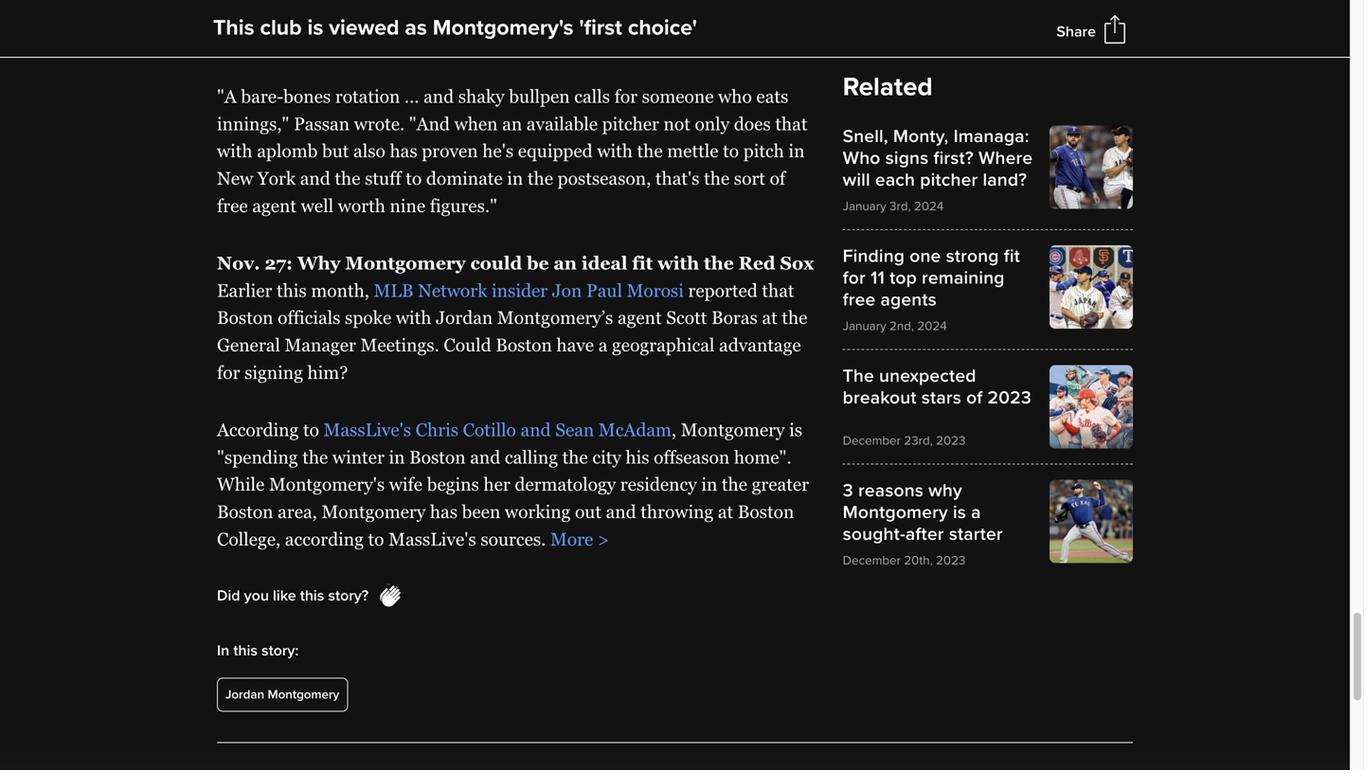 Task type: describe. For each thing, give the bounding box(es) containing it.
did
[[217, 587, 240, 606]]

jordan inside "link"
[[226, 687, 265, 703]]

boston down chris
[[409, 447, 466, 468]]

imanaga:
[[954, 126, 1030, 147]]

offseason
[[654, 447, 730, 468]]

pitcher inside snell, monty, imanaga: who signs first? where will each pitcher land? january 3rd, 2024
[[921, 169, 978, 191]]

according
[[217, 420, 299, 440]]

the down but
[[335, 168, 361, 189]]

proven
[[422, 141, 478, 161]]

according to masslive's chris cotillo and sean mcadam
[[217, 420, 672, 440]]

on monday, espn's jeff passan (subscription required)
[[217, 1, 666, 22]]

in right pitch
[[789, 141, 805, 161]]

december 23rd, 2023
[[843, 433, 966, 449]]

geographical
[[612, 335, 715, 355]]

scott
[[667, 308, 707, 328]]

wrote
[[670, 1, 716, 22]]

signing inside the wrote that signing montgomery would be the "perfect transaction" for the mets.
[[757, 1, 816, 22]]

who
[[843, 147, 881, 169]]

does
[[734, 114, 771, 134]]

1 vertical spatial this
[[300, 587, 324, 606]]

montgomery's inside , montgomery is "spending the winter in boston and calling the city his offseason home". while montgomery's wife begins her dermatology residency in the greater boston area, montgomery has been working out and throwing at boston college, according to masslive's sources.
[[269, 475, 385, 495]]

montgomery inside nov. 27: why montgomery could be an ideal fit with the red sox earlier this month, mlb network insider jon paul morosi
[[345, 253, 466, 274]]

monty,
[[894, 126, 949, 147]]

that for wrote
[[721, 1, 753, 22]]

ideal
[[582, 253, 628, 274]]

the down home".
[[722, 475, 748, 495]]

montgomery's
[[497, 308, 614, 328]]

sort
[[734, 168, 766, 189]]

also
[[354, 141, 386, 161]]

top
[[890, 267, 917, 289]]

2 vertical spatial this
[[233, 642, 258, 661]]

fit inside nov. 27: why montgomery could be an ideal fit with the red sox earlier this month, mlb network insider jon paul morosi
[[632, 253, 653, 274]]

spoke
[[345, 308, 392, 328]]

boston up college,
[[217, 502, 273, 522]]

why
[[929, 480, 963, 502]]

finding one strong fit for 11 top remaining free agents element
[[843, 245, 1134, 334]]

december inside 3 reasons why montgomery is a sought-after starter december 20th, 2023
[[843, 553, 901, 569]]

equipped
[[518, 141, 593, 161]]

"a
[[217, 86, 237, 107]]

innings,"
[[217, 114, 289, 134]]

morosi
[[627, 280, 684, 301]]

figures."
[[430, 196, 498, 216]]

agent inside "a bare-bones rotation ... and shaky bullpen calls for someone who eats innings," passan wrote. "and when an available pitcher not only does that with aplomb but also has proven he's equipped with the mettle to pitch in new york and the stuff to dominate in the postseason, that's the sort of free agent well worth nine figures."
[[252, 196, 297, 216]]

nine
[[390, 196, 426, 216]]

be for would
[[379, 29, 398, 49]]

red
[[739, 253, 776, 274]]

'first
[[579, 15, 623, 41]]

related
[[843, 71, 933, 103]]

in up wife
[[389, 447, 405, 468]]

the down required)
[[631, 29, 657, 49]]

january inside snell, monty, imanaga: who signs first? where will each pitcher land? january 3rd, 2024
[[843, 199, 887, 214]]

has inside "a bare-bones rotation ... and shaky bullpen calls for someone who eats innings," passan wrote. "and when an available pitcher not only does that with aplomb but also has proven he's equipped with the mettle to pitch in new york and the stuff to dominate in the postseason, that's the sort of free agent well worth nine figures."
[[390, 141, 418, 161]]

more >
[[551, 529, 610, 550]]

working
[[505, 502, 571, 522]]

you
[[244, 587, 269, 606]]

free inside 'finding one strong fit for 11 top remaining free agents january 2nd, 2024'
[[843, 289, 876, 311]]

well
[[301, 196, 334, 216]]

fit inside 'finding one strong fit for 11 top remaining free agents january 2nd, 2024'
[[1004, 245, 1021, 267]]

a inside 3 reasons why montgomery is a sought-after starter december 20th, 2023
[[972, 502, 982, 524]]

only
[[695, 114, 730, 134]]

is for montgomery
[[790, 420, 803, 440]]

in down he's
[[507, 168, 523, 189]]

city
[[593, 447, 622, 468]]

for inside the wrote that signing montgomery would be the "perfect transaction" for the mets.
[[603, 29, 627, 49]]

sought-
[[843, 524, 906, 545]]

and right ...
[[424, 86, 454, 107]]

wrote that signing montgomery would be the "perfect transaction" for the mets.
[[217, 1, 816, 49]]

earlier
[[217, 280, 272, 301]]

greater
[[752, 475, 809, 495]]

unexpected
[[880, 365, 977, 387]]

one
[[910, 245, 942, 267]]

each
[[876, 169, 916, 191]]

stars
[[922, 387, 962, 409]]

boston down the montgomery's
[[496, 335, 552, 355]]

more
[[551, 529, 594, 550]]

the left winter
[[303, 447, 328, 468]]

has inside , montgomery is "spending the winter in boston and calling the city his offseason home". while montgomery's wife begins her dermatology residency in the greater boston area, montgomery has been working out and throwing at boston college, according to masslive's sources.
[[430, 502, 458, 522]]

residency
[[621, 475, 697, 495]]

snell, monty, imanaga: who signs first? where will each pitcher land? january 3rd, 2024
[[843, 126, 1033, 214]]

reasons
[[859, 480, 924, 502]]

bones
[[284, 86, 331, 107]]

this inside nov. 27: why montgomery could be an ideal fit with the red sox earlier this month, mlb network insider jon paul morosi
[[277, 280, 307, 301]]

(subscription required) link
[[479, 1, 666, 22]]

aplomb
[[257, 141, 318, 161]]

nov.
[[217, 253, 260, 274]]

3
[[843, 480, 854, 502]]

more > link
[[551, 529, 610, 550]]

the down jeff on the top left of page
[[403, 29, 428, 49]]

choice'
[[628, 15, 698, 41]]

0 vertical spatial masslive's
[[324, 420, 411, 440]]

a inside reported that boston officials spoke with jordan montgomery's agent scott boras at the general manager meetings. could boston have a geographical advantage for signing him?
[[599, 335, 608, 355]]

signs
[[886, 147, 929, 169]]

story:
[[262, 642, 299, 661]]

with up postseason,
[[597, 141, 633, 161]]

strong
[[946, 245, 1000, 267]]

boston down greater in the bottom right of the page
[[738, 502, 795, 522]]

been
[[462, 502, 501, 522]]

december inside the unexpected breakout stars of 2023 "element"
[[843, 433, 901, 449]]

why
[[298, 253, 341, 274]]

he's
[[483, 141, 514, 161]]

pitcher inside "a bare-bones rotation ... and shaky bullpen calls for someone who eats innings," passan wrote. "and when an available pitcher not only does that with aplomb but also has proven he's equipped with the mettle to pitch in new york and the stuff to dominate in the postseason, that's the sort of free agent well worth nine figures."
[[602, 114, 660, 134]]

and up >
[[606, 502, 637, 522]]

mets.
[[661, 29, 706, 49]]

with up new
[[217, 141, 253, 161]]

,
[[672, 420, 677, 440]]

passan inside "a bare-bones rotation ... and shaky bullpen calls for someone who eats innings," passan wrote. "and when an available pitcher not only does that with aplomb but also has proven he's equipped with the mettle to pitch in new york and the stuff to dominate in the postseason, that's the sort of free agent well worth nine figures."
[[294, 114, 350, 134]]

this club is viewed as montgomery's 'first choice'
[[213, 15, 698, 41]]

agent inside reported that boston officials spoke with jordan montgomery's agent scott boras at the general manager meetings. could boston have a geographical advantage for signing him?
[[618, 308, 662, 328]]

like
[[273, 587, 296, 606]]

sox
[[780, 253, 815, 274]]

"a bare-bones rotation ... and shaky bullpen calls for someone who eats innings," passan wrote. "and when an available pitcher not only does that with aplomb but also has proven he's equipped with the mettle to pitch in new york and the stuff to dominate in the postseason, that's the sort of free agent well worth nine figures."
[[217, 86, 808, 216]]

for inside 'finding one strong fit for 11 top remaining free agents january 2nd, 2024'
[[843, 267, 866, 289]]

nov. 27: why montgomery could be an ideal fit with the red sox earlier this month, mlb network insider jon paul morosi
[[217, 253, 815, 301]]

manager
[[285, 335, 356, 355]]

paul
[[587, 280, 623, 301]]

at inside reported that boston officials spoke with jordan montgomery's agent scott boras at the general manager meetings. could boston have a geographical advantage for signing him?
[[762, 308, 778, 328]]

bullpen
[[509, 86, 570, 107]]

masslive's chris cotillo and sean mcadam link
[[324, 420, 672, 440]]

could
[[471, 253, 522, 274]]

share
[[1057, 23, 1097, 41]]

jeff
[[384, 1, 414, 22]]

0 vertical spatial montgomery's
[[433, 15, 574, 41]]

, montgomery is "spending the winter in boston and calling the city his offseason home". while montgomery's wife begins her dermatology residency in the greater boston area, montgomery has been working out and throwing at boston college, according to masslive's sources.
[[217, 420, 809, 550]]

2024 inside snell, monty, imanaga: who signs first? where will each pitcher land? january 3rd, 2024
[[915, 199, 944, 214]]

23rd,
[[904, 433, 933, 449]]

to inside , montgomery is "spending the winter in boston and calling the city his offseason home". while montgomery's wife begins her dermatology residency in the greater boston area, montgomery has been working out and throwing at boston college, according to masslive's sources.
[[368, 529, 384, 550]]

but
[[322, 141, 349, 161]]

the
[[843, 365, 875, 387]]

club
[[260, 15, 302, 41]]

her
[[484, 475, 511, 495]]



Task type: locate. For each thing, give the bounding box(es) containing it.
mlb
[[374, 280, 414, 301]]

at inside , montgomery is "spending the winter in boston and calling the city his offseason home". while montgomery's wife begins her dermatology residency in the greater boston area, montgomery has been working out and throwing at boston college, according to masslive's sources.
[[718, 502, 734, 522]]

story?
[[328, 587, 369, 606]]

1 vertical spatial of
[[967, 387, 983, 409]]

is right after
[[953, 502, 967, 524]]

that down eats
[[776, 114, 808, 134]]

0 vertical spatial at
[[762, 308, 778, 328]]

is inside 3 reasons why montgomery is a sought-after starter december 20th, 2023
[[953, 502, 967, 524]]

this right in at the bottom of the page
[[233, 642, 258, 661]]

1 horizontal spatial free
[[843, 289, 876, 311]]

officials
[[278, 308, 341, 328]]

his
[[626, 447, 650, 468]]

stuff
[[365, 168, 401, 189]]

agent down york
[[252, 196, 297, 216]]

0 vertical spatial january
[[843, 199, 887, 214]]

has down begins
[[430, 502, 458, 522]]

0 horizontal spatial montgomery's
[[269, 475, 385, 495]]

is inside , montgomery is "spending the winter in boston and calling the city his offseason home". while montgomery's wife begins her dermatology residency in the greater boston area, montgomery has been working out and throwing at boston college, according to masslive's sources.
[[790, 420, 803, 440]]

sean
[[556, 420, 595, 440]]

with
[[217, 141, 253, 161], [597, 141, 633, 161], [658, 253, 700, 274], [396, 308, 432, 328]]

where
[[979, 147, 1033, 169]]

could
[[444, 335, 492, 355]]

boston down 'earlier'
[[217, 308, 273, 328]]

20th,
[[904, 553, 933, 569]]

eats
[[757, 86, 789, 107]]

0 vertical spatial of
[[770, 168, 786, 189]]

1 horizontal spatial be
[[527, 253, 549, 274]]

passan up but
[[294, 114, 350, 134]]

0 horizontal spatial is
[[308, 15, 323, 41]]

agent down the morosi
[[618, 308, 662, 328]]

1 vertical spatial jordan
[[226, 687, 265, 703]]

free down finding
[[843, 289, 876, 311]]

espn's
[[321, 1, 380, 22]]

0 vertical spatial 2024
[[915, 199, 944, 214]]

this
[[213, 15, 255, 41]]

free
[[217, 196, 248, 216], [843, 289, 876, 311]]

0 vertical spatial a
[[599, 335, 608, 355]]

in down offseason
[[702, 475, 718, 495]]

0 horizontal spatial agent
[[252, 196, 297, 216]]

in
[[217, 642, 230, 661]]

0 vertical spatial signing
[[757, 1, 816, 22]]

with inside reported that boston officials spoke with jordan montgomery's agent scott boras at the general manager meetings. could boston have a geographical advantage for signing him?
[[396, 308, 432, 328]]

out
[[575, 502, 602, 522]]

0 vertical spatial an
[[502, 114, 522, 134]]

2023 right 'stars'
[[988, 387, 1032, 409]]

wrote.
[[354, 114, 405, 134]]

reported that boston officials spoke with jordan montgomery's agent scott boras at the general manager meetings. could boston have a geographical advantage for signing him?
[[217, 280, 808, 383]]

be down jeff on the top left of page
[[379, 29, 398, 49]]

finding one strong fit for 11 top remaining free agents january 2nd, 2024
[[843, 245, 1021, 334]]

2023 inside 3 reasons why montgomery is a sought-after starter december 20th, 2023
[[936, 553, 966, 569]]

0 vertical spatial is
[[308, 15, 323, 41]]

be inside nov. 27: why montgomery could be an ideal fit with the red sox earlier this month, mlb network insider jon paul morosi
[[527, 253, 549, 274]]

2 january from the top
[[843, 318, 887, 334]]

and down cotillo
[[470, 447, 501, 468]]

jordan montgomery
[[226, 687, 340, 703]]

jordan montgomery link
[[217, 678, 348, 712]]

a right why
[[972, 502, 982, 524]]

jordan inside reported that boston officials spoke with jordan montgomery's agent scott boras at the general manager meetings. could boston have a geographical advantage for signing him?
[[436, 308, 493, 328]]

january left 2nd,
[[843, 318, 887, 334]]

signing down general
[[245, 362, 303, 383]]

has up stuff
[[390, 141, 418, 161]]

at up 'advantage' at the top right of the page
[[762, 308, 778, 328]]

an up 'jon'
[[554, 253, 577, 274]]

0 horizontal spatial fit
[[632, 253, 653, 274]]

3 reasons why montgomery is a sought-after starter element
[[843, 480, 1134, 569]]

passan up "perfect on the top left of page
[[419, 1, 475, 22]]

transaction"
[[500, 29, 599, 49]]

is right club
[[308, 15, 323, 41]]

1 january from the top
[[843, 199, 887, 214]]

1 vertical spatial be
[[527, 253, 549, 274]]

1 horizontal spatial signing
[[757, 1, 816, 22]]

for right calls
[[615, 86, 638, 107]]

>
[[598, 529, 610, 550]]

this down the 27:
[[277, 280, 307, 301]]

january
[[843, 199, 887, 214], [843, 318, 887, 334]]

at right throwing
[[718, 502, 734, 522]]

available
[[527, 114, 598, 134]]

"and
[[409, 114, 450, 134]]

1 vertical spatial agent
[[618, 308, 662, 328]]

1 horizontal spatial of
[[967, 387, 983, 409]]

0 vertical spatial pitcher
[[602, 114, 660, 134]]

the up 'advantage' at the top right of the page
[[782, 308, 808, 328]]

1 vertical spatial an
[[554, 253, 577, 274]]

free down new
[[217, 196, 248, 216]]

2023 right '23rd,'
[[937, 433, 966, 449]]

jordan down "in this story:"
[[226, 687, 265, 703]]

0 vertical spatial this
[[277, 280, 307, 301]]

and up calling
[[521, 420, 551, 440]]

and up well
[[300, 168, 331, 189]]

1 vertical spatial december
[[843, 553, 901, 569]]

of inside "a bare-bones rotation ... and shaky bullpen calls for someone who eats innings," passan wrote. "and when an available pitcher not only does that with aplomb but also has proven he's equipped with the mettle to pitch in new york and the stuff to dominate in the postseason, that's the sort of free agent well worth nine figures."
[[770, 168, 786, 189]]

1 vertical spatial passan
[[294, 114, 350, 134]]

for inside "a bare-bones rotation ... and shaky bullpen calls for someone who eats innings," passan wrote. "and when an available pitcher not only does that with aplomb but also has proven he's equipped with the mettle to pitch in new york and the stuff to dominate in the postseason, that's the sort of free agent well worth nine figures."
[[615, 86, 638, 107]]

bare-
[[241, 86, 284, 107]]

2023
[[988, 387, 1032, 409], [937, 433, 966, 449], [936, 553, 966, 569]]

with up meetings.
[[396, 308, 432, 328]]

be for could
[[527, 253, 549, 274]]

0 horizontal spatial passan
[[294, 114, 350, 134]]

1 vertical spatial signing
[[245, 362, 303, 383]]

0 vertical spatial december
[[843, 433, 901, 449]]

montgomery inside "link"
[[268, 687, 340, 703]]

montgomery inside 3 reasons why montgomery is a sought-after starter december 20th, 2023
[[843, 502, 949, 524]]

throwing
[[641, 502, 714, 522]]

0 horizontal spatial of
[[770, 168, 786, 189]]

is up home".
[[790, 420, 803, 440]]

a right the have
[[599, 335, 608, 355]]

1 horizontal spatial has
[[430, 502, 458, 522]]

0 horizontal spatial a
[[599, 335, 608, 355]]

signing up eats
[[757, 1, 816, 22]]

monday,
[[246, 1, 317, 22]]

jordan up could
[[436, 308, 493, 328]]

this right like
[[300, 587, 324, 606]]

1 horizontal spatial passan
[[419, 1, 475, 22]]

1 horizontal spatial at
[[762, 308, 778, 328]]

0 horizontal spatial pitcher
[[602, 114, 660, 134]]

month,
[[311, 280, 370, 301]]

0 horizontal spatial an
[[502, 114, 522, 134]]

an up he's
[[502, 114, 522, 134]]

2024
[[915, 199, 944, 214], [918, 318, 947, 334]]

york
[[258, 168, 296, 189]]

that's
[[656, 168, 700, 189]]

viewed
[[329, 15, 400, 41]]

masslive's up winter
[[324, 420, 411, 440]]

be inside the wrote that signing montgomery would be the "perfect transaction" for the mets.
[[379, 29, 398, 49]]

general
[[217, 335, 280, 355]]

2024 right 3rd, on the right of the page
[[915, 199, 944, 214]]

of right the sort
[[770, 168, 786, 189]]

1 horizontal spatial an
[[554, 253, 577, 274]]

december down sought-
[[843, 553, 901, 569]]

the down equipped
[[528, 168, 553, 189]]

according
[[285, 529, 364, 550]]

that inside "a bare-bones rotation ... and shaky bullpen calls for someone who eats innings," passan wrote. "and when an available pitcher not only does that with aplomb but also has proven he's equipped with the mettle to pitch in new york and the stuff to dominate in the postseason, that's the sort of free agent well worth nine figures."
[[776, 114, 808, 134]]

1 horizontal spatial agent
[[618, 308, 662, 328]]

an inside nov. 27: why montgomery could be an ideal fit with the red sox earlier this month, mlb network insider jon paul morosi
[[554, 253, 577, 274]]

1 vertical spatial at
[[718, 502, 734, 522]]

that inside reported that boston officials spoke with jordan montgomery's agent scott boras at the general manager meetings. could boston have a geographical advantage for signing him?
[[762, 280, 795, 301]]

with inside nov. 27: why montgomery could be an ideal fit with the red sox earlier this month, mlb network insider jon paul morosi
[[658, 253, 700, 274]]

1 vertical spatial pitcher
[[921, 169, 978, 191]]

the inside nov. 27: why montgomery could be an ideal fit with the red sox earlier this month, mlb network insider jon paul morosi
[[704, 253, 734, 274]]

the up "that's"
[[637, 141, 663, 161]]

masslive's down been
[[389, 529, 476, 550]]

the inside reported that boston officials spoke with jordan montgomery's agent scott boras at the general manager meetings. could boston have a geographical advantage for signing him?
[[782, 308, 808, 328]]

have
[[557, 335, 594, 355]]

postseason,
[[558, 168, 651, 189]]

that for reported
[[762, 280, 795, 301]]

1 vertical spatial january
[[843, 318, 887, 334]]

masslive's inside , montgomery is "spending the winter in boston and calling the city his offseason home". while montgomery's wife begins her dermatology residency in the greater boston area, montgomery has been working out and throwing at boston college, according to masslive's sources.
[[389, 529, 476, 550]]

area,
[[278, 502, 317, 522]]

1 vertical spatial is
[[790, 420, 803, 440]]

0 horizontal spatial has
[[390, 141, 418, 161]]

remaining
[[922, 267, 1005, 289]]

1 vertical spatial free
[[843, 289, 876, 311]]

home".
[[734, 447, 792, 468]]

january down will
[[843, 199, 887, 214]]

pitcher left not
[[602, 114, 660, 134]]

that inside the wrote that signing montgomery would be the "perfect transaction" for the mets.
[[721, 1, 753, 22]]

1 horizontal spatial is
[[790, 420, 803, 440]]

is
[[308, 15, 323, 41], [790, 420, 803, 440], [953, 502, 967, 524]]

mlb network insider jon paul morosi link
[[374, 280, 684, 301]]

be
[[379, 29, 398, 49], [527, 253, 549, 274]]

2024 right 2nd,
[[918, 318, 947, 334]]

0 vertical spatial free
[[217, 196, 248, 216]]

dominate
[[426, 168, 503, 189]]

2023 inside the unexpected breakout stars of 2023
[[988, 387, 1032, 409]]

1 vertical spatial a
[[972, 502, 982, 524]]

0 horizontal spatial free
[[217, 196, 248, 216]]

of right 'stars'
[[967, 387, 983, 409]]

breakout
[[843, 387, 917, 409]]

of inside the unexpected breakout stars of 2023
[[967, 387, 983, 409]]

calls
[[575, 86, 610, 107]]

1 vertical spatial masslive's
[[389, 529, 476, 550]]

that down sox
[[762, 280, 795, 301]]

1 horizontal spatial montgomery's
[[433, 15, 574, 41]]

0 vertical spatial passan
[[419, 1, 475, 22]]

signing inside reported that boston officials spoke with jordan montgomery's agent scott boras at the general manager meetings. could boston have a geographical advantage for signing him?
[[245, 362, 303, 383]]

1 december from the top
[[843, 433, 901, 449]]

1 vertical spatial that
[[776, 114, 808, 134]]

free inside "a bare-bones rotation ... and shaky bullpen calls for someone who eats innings," passan wrote. "and when an available pitcher not only does that with aplomb but also has proven he's equipped with the mettle to pitch in new york and the stuff to dominate in the postseason, that's the sort of free agent well worth nine figures."
[[217, 196, 248, 216]]

snell, monty, imanaga: who signs first? where will each pitcher land? element
[[843, 126, 1134, 214]]

2 vertical spatial that
[[762, 280, 795, 301]]

for down required)
[[603, 29, 627, 49]]

for down general
[[217, 362, 240, 383]]

meetings.
[[361, 335, 440, 355]]

2 vertical spatial 2023
[[936, 553, 966, 569]]

did you like this story?
[[217, 587, 369, 606]]

0 vertical spatial jordan
[[436, 308, 493, 328]]

2023 right 20th,
[[936, 553, 966, 569]]

0 vertical spatial agent
[[252, 196, 297, 216]]

the up reported at top right
[[704, 253, 734, 274]]

the unexpected breakout stars of 2023
[[843, 365, 1032, 409]]

1 horizontal spatial pitcher
[[921, 169, 978, 191]]

on
[[217, 1, 241, 22]]

december down 'breakout'
[[843, 433, 901, 449]]

with up the morosi
[[658, 253, 700, 274]]

boras
[[712, 308, 758, 328]]

...
[[405, 86, 419, 107]]

an inside "a bare-bones rotation ... and shaky bullpen calls for someone who eats innings," passan wrote. "and when an available pitcher not only does that with aplomb but also has proven he's equipped with the mettle to pitch in new york and the stuff to dominate in the postseason, that's the sort of free agent well worth nine figures."
[[502, 114, 522, 134]]

for inside reported that boston officials spoke with jordan montgomery's agent scott boras at the general manager meetings. could boston have a geographical advantage for signing him?
[[217, 362, 240, 383]]

2024 inside 'finding one strong fit for 11 top remaining free agents january 2nd, 2024'
[[918, 318, 947, 334]]

share button
[[1057, 23, 1097, 41]]

fit right the strong on the top right of page
[[1004, 245, 1021, 267]]

snell,
[[843, 126, 889, 147]]

1 horizontal spatial jordan
[[436, 308, 493, 328]]

for left 11
[[843, 267, 866, 289]]

calling
[[505, 447, 558, 468]]

1 vertical spatial 2024
[[918, 318, 947, 334]]

0 horizontal spatial jordan
[[226, 687, 265, 703]]

in
[[789, 141, 805, 161], [507, 168, 523, 189], [389, 447, 405, 468], [702, 475, 718, 495]]

pitch
[[744, 141, 785, 161]]

0 horizontal spatial be
[[379, 29, 398, 49]]

starter
[[949, 524, 1003, 545]]

pitcher
[[602, 114, 660, 134], [921, 169, 978, 191]]

pitcher down 'monty,'
[[921, 169, 978, 191]]

0 vertical spatial be
[[379, 29, 398, 49]]

0 vertical spatial that
[[721, 1, 753, 22]]

1 horizontal spatial a
[[972, 502, 982, 524]]

0 horizontal spatial signing
[[245, 362, 303, 383]]

the down sean
[[563, 447, 588, 468]]

signing
[[757, 1, 816, 22], [245, 362, 303, 383]]

him?
[[308, 362, 348, 383]]

the unexpected breakout stars of 2023 element
[[843, 365, 1134, 449]]

as
[[405, 15, 427, 41]]

montgomery inside the wrote that signing montgomery would be the "perfect transaction" for the mets.
[[217, 29, 321, 49]]

at
[[762, 308, 778, 328], [718, 502, 734, 522]]

the left the sort
[[704, 168, 730, 189]]

1 vertical spatial montgomery's
[[269, 475, 385, 495]]

begins
[[427, 475, 479, 495]]

1 horizontal spatial fit
[[1004, 245, 1021, 267]]

2 vertical spatial is
[[953, 502, 967, 524]]

2 december from the top
[[843, 553, 901, 569]]

1 vertical spatial has
[[430, 502, 458, 522]]

masslive's
[[324, 420, 411, 440], [389, 529, 476, 550]]

0 vertical spatial 2023
[[988, 387, 1032, 409]]

is for club
[[308, 15, 323, 41]]

0 vertical spatial has
[[390, 141, 418, 161]]

2 horizontal spatial is
[[953, 502, 967, 524]]

would
[[325, 29, 375, 49]]

after
[[906, 524, 945, 545]]

the
[[403, 29, 428, 49], [631, 29, 657, 49], [637, 141, 663, 161], [335, 168, 361, 189], [528, 168, 553, 189], [704, 168, 730, 189], [704, 253, 734, 274], [782, 308, 808, 328], [303, 447, 328, 468], [563, 447, 588, 468], [722, 475, 748, 495]]

agents
[[881, 289, 937, 311]]

1 vertical spatial 2023
[[937, 433, 966, 449]]

when
[[455, 114, 498, 134]]

mcadam
[[599, 420, 672, 440]]

while
[[217, 475, 265, 495]]

be up 'mlb network insider jon paul morosi' link
[[527, 253, 549, 274]]

fit up the morosi
[[632, 253, 653, 274]]

that right wrote
[[721, 1, 753, 22]]

0 horizontal spatial at
[[718, 502, 734, 522]]

january inside 'finding one strong fit for 11 top remaining free agents january 2nd, 2024'
[[843, 318, 887, 334]]



Task type: vqa. For each thing, say whether or not it's contained in the screenshot.
leftmost the of
yes



